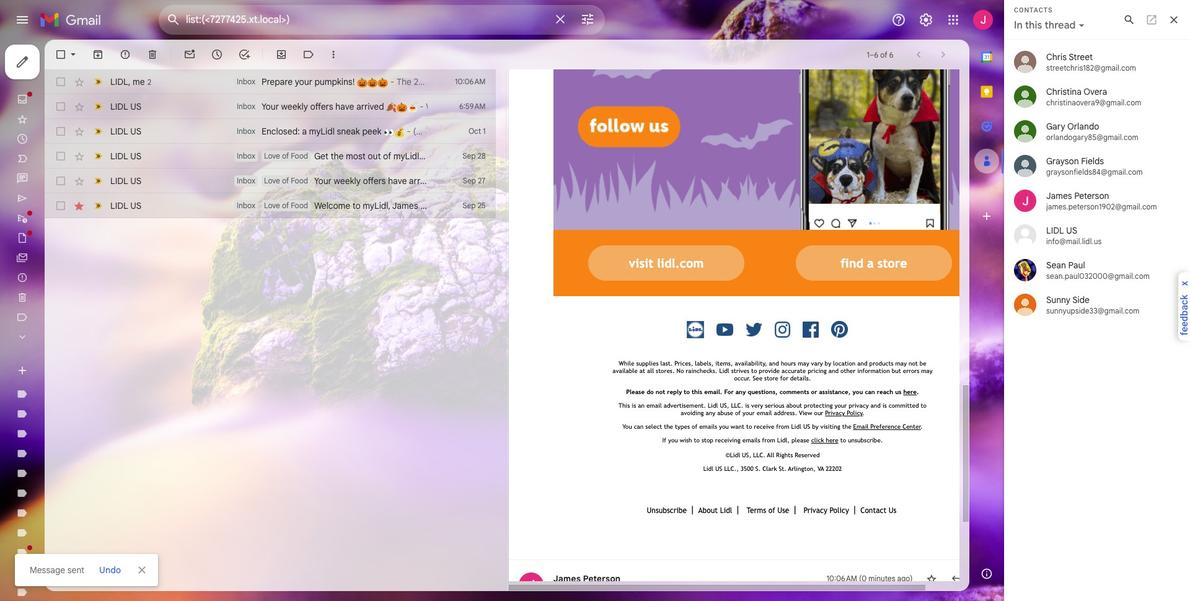 Task type: locate. For each thing, give the bounding box(es) containing it.
10:06 am up 6:59 am
[[455, 77, 486, 86]]

may up but at the bottom right of page
[[896, 360, 907, 367]]

0 horizontal spatial arrived
[[357, 101, 384, 112]]

arrived down 🤩 image
[[409, 176, 437, 187]]

food down enclosed:
[[291, 176, 308, 185]]

emails up stop at the bottom of page
[[700, 424, 718, 431]]

0 vertical spatial llc.
[[732, 403, 744, 409]]

5 inbox from the top
[[237, 176, 255, 185]]

us for sep 27
[[130, 176, 142, 187]]

not right do
[[656, 389, 666, 396]]

your for 6:59 am
[[262, 101, 279, 112]]

alert
[[15, 29, 985, 587]]

0 vertical spatial weekly
[[281, 101, 308, 112]]

undo
[[99, 565, 121, 576]]

to left mylidl,
[[353, 200, 361, 212]]

1 vertical spatial offers
[[363, 176, 386, 187]]

us for sep 28
[[130, 151, 142, 162]]

is left an
[[632, 403, 637, 409]]

| left terms
[[736, 504, 741, 516]]

is left very
[[746, 403, 750, 409]]

10:06 am inside row
[[455, 77, 486, 86]]

1 row from the top
[[45, 69, 496, 94]]

lidl inside unsubscribe | about lidl | terms of use | privacy policy | contact us
[[721, 507, 733, 516]]

1 horizontal spatial a
[[868, 256, 874, 270]]

visit lidl.com link
[[589, 245, 745, 281]]

0 horizontal spatial have
[[336, 101, 354, 112]]

| right "use" at right bottom
[[793, 504, 798, 516]]

reach
[[878, 389, 894, 396]]

arrived for 6:59 am
[[357, 101, 384, 112]]

1 vertical spatial love of food
[[264, 176, 308, 185]]

your down prepare
[[262, 101, 279, 112]]

your right prepare
[[295, 76, 313, 87]]

james left 😎 image
[[393, 200, 418, 212]]

None checkbox
[[55, 48, 67, 61], [55, 150, 67, 163], [55, 48, 67, 61], [55, 150, 67, 163]]

2 vertical spatial food
[[291, 201, 308, 210]]

main content
[[45, 0, 988, 602]]

2 vertical spatial love of food
[[264, 201, 308, 210]]

labels image
[[303, 48, 315, 61]]

store down provide on the bottom right of page
[[765, 375, 779, 382]]

1 horizontal spatial llc.
[[754, 452, 766, 459]]

5 lidl from the top
[[110, 176, 128, 187]]

sep 27
[[463, 176, 486, 185]]

pricing
[[808, 368, 827, 375]]

va
[[818, 466, 825, 473]]

| left about
[[690, 504, 696, 516]]

6 inbox from the top
[[237, 201, 255, 210]]

your down get
[[314, 176, 332, 187]]

add to tasks image
[[238, 48, 251, 61]]

lidl
[[720, 368, 730, 375], [708, 403, 719, 409], [792, 424, 802, 431], [704, 466, 714, 473], [721, 507, 733, 516]]

rainchecks.
[[686, 368, 718, 375]]

visit lidl.com
[[629, 256, 704, 270]]

strives
[[732, 368, 750, 375]]

to right the click here link
[[841, 437, 847, 444]]

privacy
[[826, 410, 846, 417], [804, 507, 828, 516]]

3 love from the top
[[264, 201, 280, 210]]

1 horizontal spatial 6
[[890, 50, 894, 59]]

1 vertical spatial emails
[[743, 437, 761, 444]]

offers down out
[[363, 176, 386, 187]]

click here link
[[812, 437, 839, 444]]

may up accurate
[[798, 360, 810, 367]]

to down availability,
[[752, 368, 758, 375]]

lidl us for 27
[[110, 176, 142, 187]]

lidl down items,
[[720, 368, 730, 375]]

3 lidl us from the top
[[110, 151, 142, 162]]

clark
[[763, 466, 777, 473]]

privacy policy link
[[826, 410, 863, 417], [804, 507, 850, 516]]

advertisement.
[[664, 403, 706, 409]]

your weekly offers have arrived
[[262, 101, 387, 112], [314, 176, 439, 187]]

you up privacy on the bottom of page
[[853, 389, 864, 396]]

1 vertical spatial your
[[835, 403, 847, 409]]

2 vertical spatial .
[[922, 424, 923, 431]]

email
[[647, 403, 662, 409], [757, 410, 773, 417]]

0 horizontal spatial may
[[798, 360, 810, 367]]

a inside find a store link
[[868, 256, 874, 270]]

any inside this is an email advertisement. lidl us, llc. is very serious about protecting your privacy and is committed to avoiding any abuse of your email address. view our
[[706, 410, 716, 417]]

most
[[346, 151, 366, 162]]

here right us
[[904, 389, 917, 396]]

1 horizontal spatial by
[[825, 360, 832, 367]]

arrived
[[357, 101, 384, 112], [409, 176, 437, 187]]

. right preference
[[922, 424, 923, 431]]

1 vertical spatial can
[[634, 424, 644, 431]]

0 horizontal spatial not
[[656, 389, 666, 396]]

0 horizontal spatial by
[[813, 424, 819, 431]]

preference
[[871, 424, 901, 431]]

1 horizontal spatial offers
[[363, 176, 386, 187]]

tab list
[[970, 40, 1005, 557]]

💰 image
[[394, 127, 405, 138]]

navigation
[[0, 40, 149, 602]]

- up 🍂 icon
[[388, 76, 397, 87]]

love of food for welcome to mylidl, james
[[264, 201, 308, 210]]

alert containing message sent
[[15, 29, 985, 587]]

1 horizontal spatial from
[[777, 424, 790, 431]]

of inside unsubscribe | about lidl | terms of use | privacy policy | contact us
[[769, 507, 776, 516]]

avoiding
[[681, 410, 704, 417]]

types
[[676, 424, 690, 431]]

terms of use link
[[747, 507, 790, 516]]

2 vertical spatial you
[[669, 437, 678, 444]]

0 horizontal spatial 10:06 am
[[455, 77, 486, 86]]

2 lidl from the top
[[110, 101, 128, 112]]

5 lidl us from the top
[[110, 200, 142, 212]]

3 | from the left
[[793, 504, 798, 516]]

2 horizontal spatial -
[[418, 101, 426, 112]]

your inside row
[[295, 76, 313, 87]]

2 row from the top
[[45, 94, 496, 119]]

food
[[291, 151, 308, 161], [291, 176, 308, 185], [291, 201, 308, 210]]

lidl us
[[110, 101, 142, 112], [110, 126, 142, 137], [110, 151, 142, 162], [110, 176, 142, 187], [110, 200, 142, 212]]

mylidl up get
[[309, 126, 335, 137]]

0 horizontal spatial llc.
[[732, 403, 744, 409]]

0 vertical spatial love of food
[[264, 151, 308, 161]]

your down very
[[743, 410, 755, 417]]

4 lidl from the top
[[110, 151, 128, 162]]

unsubscribe | about lidl | terms of use | privacy policy | contact us
[[647, 504, 897, 516]]

🎃 image
[[357, 77, 368, 88], [368, 77, 378, 88], [378, 77, 388, 88]]

have up mylidl,
[[388, 176, 407, 187]]

1 horizontal spatial your
[[743, 410, 755, 417]]

1 sep from the top
[[463, 151, 476, 161]]

1 horizontal spatial -
[[405, 126, 413, 137]]

us for oct 1
[[130, 126, 142, 137]]

and down reach
[[871, 403, 881, 409]]

you right if
[[669, 437, 678, 444]]

3 love of food from the top
[[264, 201, 308, 210]]

your weekly offers have arrived up mylidl,
[[314, 176, 439, 187]]

🍂 image
[[387, 102, 397, 113]]

0 vertical spatial 10:06 am
[[455, 77, 486, 86]]

1 horizontal spatial arrived
[[409, 176, 437, 187]]

1 vertical spatial 10:06 am
[[827, 574, 858, 584]]

not up errors
[[909, 360, 918, 367]]

0 vertical spatial james
[[393, 200, 418, 212]]

1 horizontal spatial have
[[388, 176, 407, 187]]

no
[[677, 368, 684, 375]]

store
[[878, 256, 908, 270], [765, 375, 779, 382]]

your
[[295, 76, 313, 87], [835, 403, 847, 409], [743, 410, 755, 417]]

the down privacy policy .
[[843, 424, 852, 431]]

side panel section
[[970, 40, 1005, 592]]

labels,
[[696, 360, 714, 367]]

to right committed
[[921, 403, 927, 409]]

28
[[478, 151, 486, 161]]

0 horizontal spatial weekly
[[281, 101, 308, 112]]

0 vertical spatial sep
[[463, 151, 476, 161]]

. up committed
[[917, 389, 920, 396]]

email preference center link
[[854, 424, 922, 431]]

Not starred checkbox
[[926, 573, 938, 586]]

2 sep from the top
[[463, 176, 476, 185]]

have
[[336, 101, 354, 112], [388, 176, 407, 187]]

2 lidl us from the top
[[110, 126, 142, 137]]

use
[[778, 507, 790, 516]]

inbox
[[237, 77, 255, 86], [237, 102, 255, 111], [237, 127, 255, 136], [237, 151, 255, 161], [237, 176, 255, 185], [237, 201, 255, 210]]

privacy up visiting
[[826, 410, 846, 417]]

| left contact
[[853, 504, 858, 516]]

policy down privacy on the bottom of page
[[847, 410, 863, 417]]

0 horizontal spatial from
[[763, 437, 776, 444]]

lidl for 28
[[110, 151, 128, 162]]

may
[[798, 360, 810, 367], [896, 360, 907, 367], [922, 368, 933, 375]]

1 vertical spatial not
[[656, 389, 666, 396]]

4 inbox from the top
[[237, 151, 255, 161]]

3 inbox from the top
[[237, 127, 255, 136]]

protecting
[[805, 403, 833, 409]]

1 horizontal spatial 1
[[867, 50, 870, 59]]

of
[[881, 50, 888, 59], [383, 151, 392, 162], [282, 151, 289, 161], [282, 176, 289, 185], [282, 201, 289, 210], [736, 410, 741, 417], [692, 424, 698, 431], [769, 507, 776, 516]]

snooze image
[[211, 48, 223, 61]]

this
[[692, 389, 703, 396]]

food left get
[[291, 151, 308, 161]]

,
[[128, 76, 131, 87]]

0 vertical spatial by
[[825, 360, 832, 367]]

the right get
[[331, 151, 344, 162]]

0 horizontal spatial 6
[[875, 50, 879, 59]]

privacy policy link down va
[[804, 507, 850, 516]]

row
[[45, 69, 496, 94], [45, 94, 496, 119], [45, 119, 496, 144], [45, 144, 496, 169], [45, 169, 496, 194], [45, 194, 496, 218]]

6 row from the top
[[45, 194, 496, 218]]

if
[[663, 437, 667, 444]]

2 vertical spatial -
[[405, 126, 413, 137]]

1 vertical spatial weekly
[[334, 176, 361, 187]]

1 inbox from the top
[[237, 77, 255, 86]]

not inside while supplies last. prices, labels, items, availability, and hours may vary by location and products may not be available at all stores. no rainchecks.  lidl strives to provide accurate pricing and other information but errors may occur. see store for details.
[[909, 360, 918, 367]]

0 vertical spatial your weekly offers have arrived
[[262, 101, 387, 112]]

6 lidl from the top
[[110, 200, 128, 212]]

llc. up abuse
[[732, 403, 744, 409]]

0 vertical spatial emails
[[700, 424, 718, 431]]

0 vertical spatial privacy policy link
[[826, 410, 863, 417]]

llc. left all
[[754, 452, 766, 459]]

3 is from the left
[[883, 403, 887, 409]]

to
[[353, 200, 361, 212], [752, 368, 758, 375], [684, 389, 690, 396], [921, 403, 927, 409], [747, 424, 753, 431], [694, 437, 700, 444], [841, 437, 847, 444]]

policy left contact
[[830, 507, 850, 516]]

0 horizontal spatial your
[[295, 76, 313, 87]]

lidl right about
[[721, 507, 733, 516]]

last.
[[661, 360, 673, 367]]

to left stop at the bottom of page
[[694, 437, 700, 444]]

offers up "enclosed: a mylidl sneak peek"
[[310, 101, 333, 112]]

main menu image
[[15, 12, 30, 27]]

1 vertical spatial here
[[826, 437, 839, 444]]

your weekly offers have arrived for 6:59 am
[[262, 101, 387, 112]]

the left types
[[664, 424, 674, 431]]

0 vertical spatial policy
[[847, 410, 863, 417]]

0 horizontal spatial james
[[393, 200, 418, 212]]

sep left 27 at the left
[[463, 176, 476, 185]]

hours
[[781, 360, 797, 367]]

can right you
[[634, 424, 644, 431]]

store right find
[[878, 256, 908, 270]]

me
[[133, 76, 145, 87]]

from down you can select the types of emails you want to receive from lidl us by visiting the email preference center . in the bottom right of the page
[[763, 437, 776, 444]]

0 horizontal spatial us,
[[720, 403, 730, 409]]

james left peterson
[[554, 574, 581, 585]]

2 love of food from the top
[[264, 176, 308, 185]]

1 vertical spatial food
[[291, 176, 308, 185]]

2 horizontal spatial is
[[883, 403, 887, 409]]

oct
[[469, 127, 481, 136]]

6:59 am
[[460, 102, 486, 111]]

do
[[647, 389, 654, 396]]

more image
[[328, 48, 340, 61]]

10:06 am inside cell
[[827, 574, 858, 584]]

welcome to mylidl, james
[[314, 200, 421, 212]]

2 is from the left
[[746, 403, 750, 409]]

stores.
[[656, 368, 675, 375]]

arrived left 🍂 icon
[[357, 101, 384, 112]]

0 vertical spatial privacy
[[826, 410, 846, 417]]

1 lidl us from the top
[[110, 101, 142, 112]]

minutes
[[869, 574, 896, 584]]

1 vertical spatial a
[[868, 256, 874, 270]]

27
[[478, 176, 486, 185]]

sep left 25
[[463, 201, 476, 210]]

1 vertical spatial your weekly offers have arrived
[[314, 176, 439, 187]]

0 horizontal spatial can
[[634, 424, 644, 431]]

your up privacy policy .
[[835, 403, 847, 409]]

please do not reply to this email. for any questions, comments or assistance, you can reach us here .
[[627, 389, 920, 396]]

a for mylidl
[[302, 126, 307, 137]]

us, up abuse
[[720, 403, 730, 409]]

1 vertical spatial 1
[[483, 127, 486, 136]]

1 love of food from the top
[[264, 151, 308, 161]]

0 horizontal spatial is
[[632, 403, 637, 409]]

information
[[858, 368, 891, 375]]

6
[[875, 50, 879, 59], [890, 50, 894, 59]]

emails
[[700, 424, 718, 431], [743, 437, 761, 444]]

to left this
[[684, 389, 690, 396]]

available
[[613, 368, 638, 375]]

0 horizontal spatial a
[[302, 126, 307, 137]]

any right for
[[736, 389, 746, 396]]

any left abuse
[[706, 410, 716, 417]]

here down visiting
[[826, 437, 839, 444]]

emails for receiving
[[743, 437, 761, 444]]

3 sep from the top
[[463, 201, 476, 210]]

a right find
[[868, 256, 874, 270]]

4 lidl us from the top
[[110, 176, 142, 187]]

1 vertical spatial from
[[763, 437, 776, 444]]

lidl inside while supplies last. prices, labels, items, availability, and hours may vary by location and products may not be available at all stores. no rainchecks.  lidl strives to provide accurate pricing and other information but errors may occur. see store for details.
[[720, 368, 730, 375]]

weekly for 6:59 am
[[281, 101, 308, 112]]

lidl for 25
[[110, 200, 128, 212]]

2 vertical spatial sep
[[463, 201, 476, 210]]

by right vary
[[825, 360, 832, 367]]

love of food
[[264, 151, 308, 161], [264, 176, 308, 185], [264, 201, 308, 210]]

0 vertical spatial can
[[866, 389, 876, 396]]

10:06 am (0 minutes ago) cell
[[827, 573, 913, 586]]

is down reach
[[883, 403, 887, 409]]

1 horizontal spatial us,
[[743, 452, 752, 459]]

0 horizontal spatial emails
[[700, 424, 718, 431]]

3 row from the top
[[45, 119, 496, 144]]

a right enclosed:
[[302, 126, 307, 137]]

food left welcome at the left top of the page
[[291, 201, 308, 210]]

0 vertical spatial arrived
[[357, 101, 384, 112]]

1 vertical spatial arrived
[[409, 176, 437, 187]]

sep
[[463, 151, 476, 161], [463, 176, 476, 185], [463, 201, 476, 210]]

. down privacy on the bottom of page
[[863, 410, 865, 417]]

report spam image
[[119, 48, 131, 61]]

0 horizontal spatial your
[[262, 101, 279, 112]]

0 vertical spatial love
[[264, 151, 280, 161]]

sep left 28
[[463, 151, 476, 161]]

privacy policy link down privacy on the bottom of page
[[826, 410, 863, 417]]

search mail image
[[163, 9, 185, 31]]

0 vertical spatial .
[[917, 389, 920, 396]]

committed
[[889, 403, 920, 409]]

llc. inside this is an email advertisement. lidl us, llc. is very serious about protecting your privacy and is committed to avoiding any abuse of your email address. view our
[[732, 403, 744, 409]]

1 vertical spatial .
[[863, 410, 865, 417]]

- right '👀' icon
[[405, 126, 413, 137]]

1 vertical spatial mylidl
[[394, 151, 419, 162]]

very
[[752, 403, 764, 409]]

have for 6:59 am
[[336, 101, 354, 112]]

0 horizontal spatial offers
[[310, 101, 333, 112]]

2 food from the top
[[291, 176, 308, 185]]

mylidl left 🤩 image
[[394, 151, 419, 162]]

email down very
[[757, 410, 773, 417]]

us, up 3500
[[743, 452, 752, 459]]

us,
[[720, 403, 730, 409], [743, 452, 752, 459]]

contact
[[861, 507, 887, 516]]

llc.,
[[725, 466, 739, 473]]

1
[[867, 50, 870, 59], [483, 127, 486, 136]]

3 food from the top
[[291, 201, 308, 210]]

3 lidl from the top
[[110, 126, 128, 137]]

row containing lidl
[[45, 69, 496, 94]]

supplies
[[637, 360, 659, 367]]

can
[[866, 389, 876, 396], [634, 424, 644, 431]]

0 vertical spatial your
[[262, 101, 279, 112]]

by up click
[[813, 424, 819, 431]]

weekly down most on the left top of page
[[334, 176, 361, 187]]

1 – 6 of 6
[[867, 50, 894, 59]]

0 vertical spatial us,
[[720, 403, 730, 409]]

- right 🎃 image in the left top of the page
[[418, 101, 426, 112]]

move to inbox image
[[275, 48, 288, 61]]

emails down "receive"
[[743, 437, 761, 444]]

privacy right "use" at right bottom
[[804, 507, 828, 516]]

lidl,
[[778, 437, 790, 444]]

2 love from the top
[[264, 176, 280, 185]]

or
[[812, 389, 818, 396]]

0 vertical spatial 1
[[867, 50, 870, 59]]

0 vertical spatial food
[[291, 151, 308, 161]]

1 food from the top
[[291, 151, 308, 161]]

(0
[[860, 574, 867, 584]]

1 love from the top
[[264, 151, 280, 161]]

None checkbox
[[55, 76, 67, 88], [55, 100, 67, 113], [55, 125, 67, 138], [55, 175, 67, 187], [55, 200, 67, 212], [55, 76, 67, 88], [55, 100, 67, 113], [55, 125, 67, 138], [55, 175, 67, 187], [55, 200, 67, 212]]

but
[[892, 368, 902, 375]]

and down location at bottom right
[[829, 368, 839, 375]]

weekly up enclosed:
[[281, 101, 308, 112]]

love of food for get the most out of mylidl
[[264, 151, 308, 161]]

1 horizontal spatial is
[[746, 403, 750, 409]]

love for welcome to mylidl, james
[[264, 201, 280, 210]]

1 horizontal spatial any
[[736, 389, 746, 396]]

sep 25
[[463, 201, 486, 210]]

lidl left llc.,
[[704, 466, 714, 473]]

1 horizontal spatial 10:06 am
[[827, 574, 858, 584]]

and up information
[[858, 360, 868, 367]]

to inside row
[[353, 200, 361, 212]]

lidl down email.
[[708, 403, 719, 409]]

0 vertical spatial have
[[336, 101, 354, 112]]

your weekly offers have arrived up "enclosed: a mylidl sneak peek"
[[262, 101, 387, 112]]

rights
[[777, 452, 794, 459]]

llc.
[[732, 403, 744, 409], [754, 452, 766, 459]]

from up lidl,
[[777, 424, 790, 431]]

1 vertical spatial love
[[264, 176, 280, 185]]

👀 image
[[384, 127, 394, 138]]

have up sneak
[[336, 101, 354, 112]]

10:06 am left (0
[[827, 574, 858, 584]]

0 vertical spatial your
[[295, 76, 313, 87]]

gmail image
[[40, 7, 107, 32]]

email right an
[[647, 403, 662, 409]]

0 vertical spatial email
[[647, 403, 662, 409]]

0 vertical spatial mylidl
[[309, 126, 335, 137]]

0 vertical spatial a
[[302, 126, 307, 137]]

may down the be
[[922, 368, 933, 375]]

you left want
[[720, 424, 729, 431]]

0 vertical spatial here
[[904, 389, 917, 396]]

None search field
[[159, 5, 605, 35]]

can left reach
[[866, 389, 876, 396]]



Task type: describe. For each thing, give the bounding box(es) containing it.
offers for sep 27
[[363, 176, 386, 187]]

2 vertical spatial your
[[743, 410, 755, 417]]

food for welcome to mylidl, james
[[291, 201, 308, 210]]

view
[[800, 410, 813, 417]]

all
[[648, 368, 654, 375]]

be
[[920, 360, 927, 367]]

unsubscribe
[[647, 507, 687, 516]]

1 horizontal spatial store
[[878, 256, 908, 270]]

privacy
[[849, 403, 869, 409]]

0 horizontal spatial -
[[388, 76, 397, 87]]

lidl up please
[[792, 424, 802, 431]]

2 horizontal spatial you
[[853, 389, 864, 396]]

ago)
[[898, 574, 913, 584]]

to right want
[[747, 424, 753, 431]]

0 vertical spatial any
[[736, 389, 746, 396]]

sent
[[67, 565, 84, 576]]

offers for 6:59 am
[[310, 101, 333, 112]]

please
[[792, 437, 810, 444]]

to inside while supplies last. prices, labels, items, availability, and hours may vary by location and products may not be available at all stores. no rainchecks.  lidl strives to provide accurate pricing and other information but errors may occur. see store for details.
[[752, 368, 758, 375]]

please
[[627, 389, 645, 396]]

0 horizontal spatial .
[[863, 410, 865, 417]]

us for 6:59 am
[[130, 101, 142, 112]]

us for sep 25
[[130, 200, 142, 212]]

availability,
[[735, 360, 768, 367]]

2 horizontal spatial your
[[835, 403, 847, 409]]

location
[[834, 360, 856, 367]]

4 | from the left
[[853, 504, 858, 516]]

stop
[[702, 437, 714, 444]]

0 horizontal spatial the
[[331, 151, 344, 162]]

lidl inside this is an email advertisement. lidl us, llc. is very serious about protecting your privacy and is committed to avoiding any abuse of your email address. view our
[[708, 403, 719, 409]]

items,
[[716, 360, 733, 367]]

mylidl,
[[363, 200, 391, 212]]

1 vertical spatial by
[[813, 424, 819, 431]]

2 horizontal spatial the
[[843, 424, 852, 431]]

have for sep 27
[[388, 176, 407, 187]]

5 row from the top
[[45, 169, 496, 194]]

lidl us for 1
[[110, 126, 142, 137]]

and up provide on the bottom right of page
[[769, 360, 780, 367]]

4 row from the top
[[45, 144, 496, 169]]

0 horizontal spatial mylidl
[[309, 126, 335, 137]]

0 horizontal spatial 1
[[483, 127, 486, 136]]

3500
[[741, 466, 754, 473]]

1 horizontal spatial mylidl
[[394, 151, 419, 162]]

25
[[478, 201, 486, 210]]

prices,
[[675, 360, 694, 367]]

delete image
[[146, 48, 159, 61]]

2 | from the left
[[736, 504, 741, 516]]

love for your weekly offers have arrived
[[264, 176, 280, 185]]

- for arrived
[[418, 101, 426, 112]]

😎 image
[[421, 202, 431, 212]]

22202
[[826, 466, 843, 473]]

1 horizontal spatial you
[[720, 424, 729, 431]]

privacy policy .
[[826, 410, 865, 417]]

this
[[619, 403, 630, 409]]

a for store
[[868, 256, 874, 270]]

arrived for sep 27
[[409, 176, 437, 187]]

email
[[854, 424, 869, 431]]

errors
[[904, 368, 920, 375]]

comments
[[780, 389, 810, 396]]

clear search image
[[548, 7, 573, 32]]

lidl us for 28
[[110, 151, 142, 162]]

while
[[619, 360, 635, 367]]

your for sep 27
[[314, 176, 332, 187]]

prepare
[[262, 76, 293, 87]]

email.
[[705, 389, 723, 396]]

by inside while supplies last. prices, labels, items, availability, and hours may vary by location and products may not be available at all stores. no rainchecks.  lidl strives to provide accurate pricing and other information but errors may occur. see store for details.
[[825, 360, 832, 367]]

🍝 image
[[407, 102, 418, 113]]

1 horizontal spatial .
[[917, 389, 920, 396]]

sep for welcome to mylidl, james
[[463, 201, 476, 210]]

🤩 image
[[422, 152, 432, 162]]

lidl us llc., 3500 s. clark st. arlington, va 22202
[[704, 466, 843, 473]]

🎃 image
[[397, 102, 407, 113]]

1 🎃 image from the left
[[357, 77, 368, 88]]

arlington,
[[789, 466, 816, 473]]

about lidl link
[[699, 507, 733, 516]]

message sent
[[30, 565, 84, 576]]

you can select the types of emails you want to receive from lidl us by visiting the email preference center .
[[623, 424, 923, 431]]

weekly for sep 27
[[334, 176, 361, 187]]

reply
[[668, 389, 682, 396]]

1 horizontal spatial may
[[896, 360, 907, 367]]

peterson
[[583, 574, 621, 585]]

address.
[[774, 410, 798, 417]]

food for get the most out of mylidl
[[291, 151, 308, 161]]

support image
[[892, 12, 907, 27]]

contact us link
[[861, 507, 897, 516]]

out
[[368, 151, 381, 162]]

for
[[781, 375, 789, 382]]

of inside this is an email advertisement. lidl us, llc. is very serious about protecting your privacy and is committed to avoiding any abuse of your email address. view our
[[736, 410, 741, 417]]

10:06 am for 10:06 am (0 minutes ago)
[[827, 574, 858, 584]]

0 horizontal spatial email
[[647, 403, 662, 409]]

james peterson
[[554, 574, 621, 585]]

inspo from last year! image
[[554, 0, 988, 230]]

1 is from the left
[[632, 403, 637, 409]]

occur.
[[735, 375, 751, 382]]

main content containing visit lidl.com
[[45, 0, 988, 602]]

sep for your weekly offers have arrived
[[463, 176, 476, 185]]

privacy inside unsubscribe | about lidl | terms of use | privacy policy | contact us
[[804, 507, 828, 516]]

not starred image
[[926, 573, 938, 586]]

1 lidl from the top
[[110, 76, 128, 87]]

1 horizontal spatial can
[[866, 389, 876, 396]]

accurate
[[782, 368, 806, 375]]

wish
[[680, 437, 693, 444]]

here link
[[904, 389, 917, 396]]

serious
[[766, 403, 785, 409]]

get
[[314, 151, 329, 162]]

10:06 am for 10:06 am
[[455, 77, 486, 86]]

find
[[841, 256, 864, 270]]

policy inside unsubscribe | about lidl | terms of use | privacy policy | contact us
[[830, 507, 850, 516]]

products
[[870, 360, 894, 367]]

store inside while supplies last. prices, labels, items, availability, and hours may vary by location and products may not be available at all stores. no rainchecks.  lidl strives to provide accurate pricing and other information but errors may occur. see store for details.
[[765, 375, 779, 382]]

1 horizontal spatial james
[[554, 574, 581, 585]]

archive image
[[92, 48, 104, 61]]

james inside row
[[393, 200, 418, 212]]

about
[[787, 403, 803, 409]]

sep 28
[[463, 151, 486, 161]]

emails for of
[[700, 424, 718, 431]]

2 6 from the left
[[890, 50, 894, 59]]

Search mail text field
[[186, 14, 546, 26]]

lidl for 1
[[110, 126, 128, 137]]

receive
[[754, 424, 775, 431]]

message
[[30, 565, 65, 576]]

love for get the most out of mylidl
[[264, 151, 280, 161]]

©lidl us, llc. all rights reserved
[[726, 452, 820, 459]]

2 🎃 image from the left
[[368, 77, 378, 88]]

abuse
[[718, 410, 734, 417]]

center
[[903, 424, 922, 431]]

2 horizontal spatial .
[[922, 424, 923, 431]]

this is an email advertisement. lidl us, llc. is very serious about protecting your privacy and is committed to avoiding any abuse of your email address. view our
[[619, 403, 927, 417]]

visiting
[[821, 424, 841, 431]]

vary
[[812, 360, 823, 367]]

–
[[870, 50, 875, 59]]

2 inbox from the top
[[237, 102, 255, 111]]

lidl for 27
[[110, 176, 128, 187]]

1 6 from the left
[[875, 50, 879, 59]]

you
[[623, 424, 632, 431]]

10:06 am (0 minutes ago)
[[827, 574, 913, 584]]

assistance,
[[820, 389, 851, 396]]

lidl.com
[[658, 256, 704, 270]]

food for your weekly offers have arrived
[[291, 176, 308, 185]]

get the most out of mylidl
[[314, 151, 422, 162]]

your weekly offers have arrived for sep 27
[[314, 176, 439, 187]]

settings image
[[919, 12, 934, 27]]

terms
[[747, 507, 767, 516]]

sneak
[[337, 126, 360, 137]]

sep for get the most out of mylidl
[[463, 151, 476, 161]]

oct 1
[[469, 127, 486, 136]]

1 horizontal spatial email
[[757, 410, 773, 417]]

find a store
[[841, 256, 908, 270]]

- for peek
[[405, 126, 413, 137]]

and inside this is an email advertisement. lidl us, llc. is very serious about protecting your privacy and is committed to avoiding any abuse of your email address. view our
[[871, 403, 881, 409]]

advanced search options image
[[576, 7, 600, 32]]

us, inside this is an email advertisement. lidl us, llc. is very serious about protecting your privacy and is committed to avoiding any abuse of your email address. view our
[[720, 403, 730, 409]]

love of food for your weekly offers have arrived
[[264, 176, 308, 185]]

enclosed: a mylidl sneak peek
[[262, 126, 384, 137]]

lidl us for 25
[[110, 200, 142, 212]]

pumpkins!
[[315, 76, 355, 87]]

3 🎃 image from the left
[[378, 77, 388, 88]]

unsubscribe.
[[849, 437, 884, 444]]

0 vertical spatial from
[[777, 424, 790, 431]]

select
[[646, 424, 663, 431]]

1 | from the left
[[690, 504, 696, 516]]

an
[[638, 403, 645, 409]]

visit
[[629, 256, 654, 270]]

undo alert
[[94, 559, 126, 582]]

to inside this is an email advertisement. lidl us, llc. is very serious about protecting your privacy and is committed to avoiding any abuse of your email address. view our
[[921, 403, 927, 409]]

1 horizontal spatial here
[[904, 389, 917, 396]]

1 horizontal spatial the
[[664, 424, 674, 431]]

st.
[[779, 466, 787, 473]]

provide
[[759, 368, 780, 375]]

1 vertical spatial privacy policy link
[[804, 507, 850, 516]]

1 vertical spatial us,
[[743, 452, 752, 459]]

2 horizontal spatial may
[[922, 368, 933, 375]]



Task type: vqa. For each thing, say whether or not it's contained in the screenshot.
the middle the was
no



